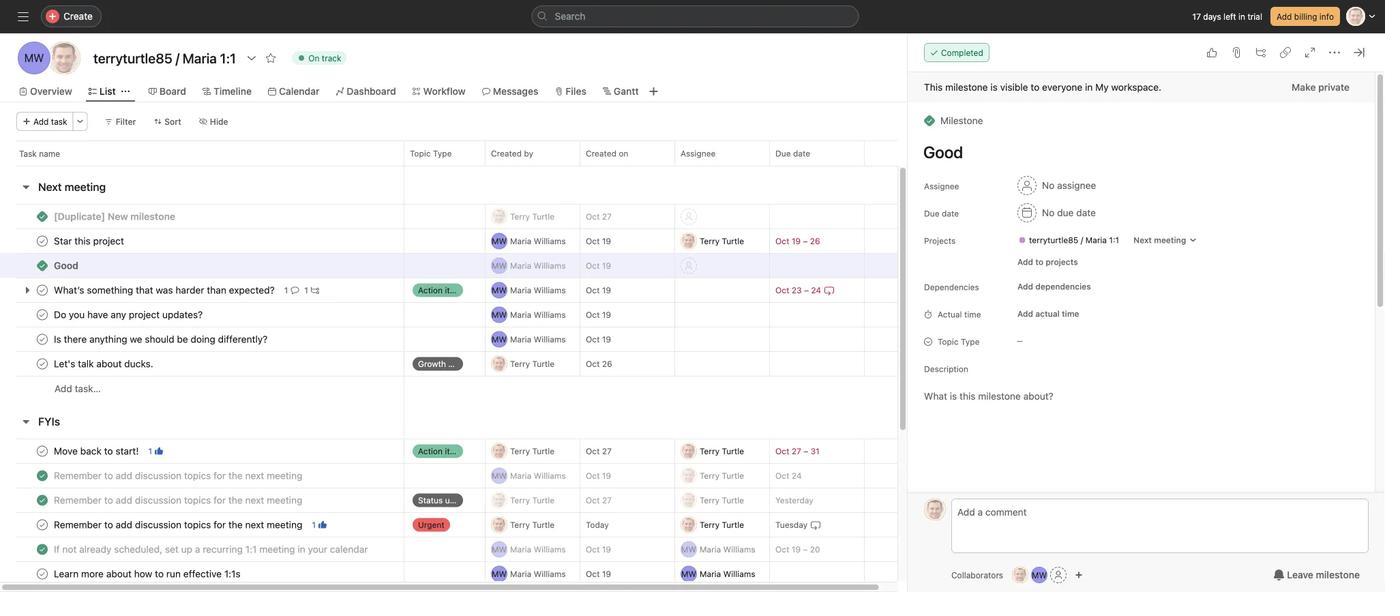 Task type: vqa. For each thing, say whether or not it's contained in the screenshot.
Home
no



Task type: locate. For each thing, give the bounding box(es) containing it.
completed milestone image left the good text box
[[37, 260, 48, 271]]

remember to add discussion topics for the next meeting cell containing 1
[[0, 512, 404, 537]]

Completed milestone checkbox
[[37, 211, 48, 222]]

1 vertical spatial item
[[445, 446, 462, 456]]

main content
[[908, 72, 1375, 592]]

1 horizontal spatial repeats image
[[824, 285, 835, 296]]

0 horizontal spatial next meeting
[[38, 180, 106, 193]]

leave milestone button
[[1265, 563, 1369, 587]]

1 horizontal spatial 24
[[811, 285, 821, 295]]

0 horizontal spatial next
[[38, 180, 62, 193]]

files
[[566, 86, 587, 97]]

1 completed checkbox from the top
[[34, 233, 50, 249]]

completed image inside if not already scheduled, set up a recurring 1:1 meeting in your calendar cell
[[34, 541, 50, 558]]

creator for remember to add discussion topics for the next meeting cell for oct 19
[[485, 463, 580, 488]]

1 vertical spatial 1 button
[[309, 518, 329, 532]]

williams for creator for is there anything we should be doing differently? cell
[[534, 335, 566, 344]]

oct 27 for next meeting
[[586, 212, 612, 221]]

williams inside the creator for what's something that was harder than expected? cell
[[534, 285, 566, 295]]

mw inside creator for if not already scheduled, set up a recurring 1:1 meeting in your calendar cell
[[492, 545, 507, 554]]

add
[[1277, 12, 1292, 21], [33, 117, 49, 126], [1018, 257, 1033, 267], [1018, 282, 1033, 291], [1018, 309, 1033, 319], [55, 383, 72, 394]]

1 horizontal spatial type
[[961, 337, 980, 347]]

oct 27 inside header next meeting tree grid
[[586, 212, 612, 221]]

1
[[148, 446, 152, 456], [312, 520, 316, 530]]

add for add task
[[33, 117, 49, 126]]

1 horizontal spatial assignee
[[924, 181, 959, 191]]

oct 27 right creator for move back to start! cell
[[586, 446, 612, 456]]

1 vertical spatial remember to add discussion topics for the next meeting text field
[[51, 493, 307, 507]]

mw inside "mw" button
[[1032, 570, 1047, 580]]

1 horizontal spatial due date
[[924, 209, 959, 218]]

williams
[[534, 236, 566, 246], [534, 261, 566, 270], [534, 285, 566, 295], [534, 310, 566, 320], [534, 335, 566, 344], [534, 471, 566, 481], [534, 545, 566, 554], [723, 545, 755, 554], [534, 569, 566, 579], [723, 569, 755, 579]]

completed image inside learn more about how to run effective 1:1s cell
[[34, 566, 50, 582]]

next meeting
[[38, 180, 106, 193], [1134, 235, 1186, 245]]

urgent button
[[404, 513, 485, 537]]

completed image inside "star this project" cell
[[34, 233, 50, 249]]

7 completed checkbox from the top
[[34, 566, 50, 582]]

item up the update
[[445, 446, 462, 456]]

31
[[811, 446, 820, 456]]

4 completed image from the top
[[34, 517, 50, 533]]

1 vertical spatial in
[[1085, 82, 1093, 93]]

0 horizontal spatial time
[[964, 310, 981, 319]]

good dialog
[[908, 33, 1385, 592]]

terry turtle
[[510, 212, 555, 221], [700, 236, 744, 246], [510, 359, 555, 369], [510, 446, 555, 456], [700, 446, 744, 456], [700, 471, 744, 481], [510, 496, 555, 505], [700, 496, 744, 505], [510, 520, 555, 530], [700, 520, 744, 530]]

do you have any project updates? cell
[[0, 302, 404, 327]]

everyone
[[1042, 82, 1083, 93]]

maria williams for creator for is there anything we should be doing differently? cell
[[510, 335, 566, 344]]

williams inside creator for is there anything we should be doing differently? cell
[[534, 335, 566, 344]]

to right the 'visible'
[[1031, 82, 1040, 93]]

on track button
[[286, 48, 353, 68]]

milestone for leave
[[1316, 569, 1360, 580]]

completed button
[[924, 43, 990, 62]]

3 completed checkbox from the top
[[34, 517, 50, 533]]

no inside 'dropdown button'
[[1042, 180, 1055, 191]]

milestone
[[941, 115, 983, 126]]

add actual time button
[[1012, 304, 1086, 323]]

assignee inside 'main content'
[[924, 181, 959, 191]]

next meeting down name
[[38, 180, 106, 193]]

2 completed image from the top
[[34, 307, 50, 323]]

meeting up [duplicate] new milestone text box
[[65, 180, 106, 193]]

1 creator for remember to add discussion topics for the next meeting cell from the top
[[485, 463, 580, 488]]

3 completed image from the top
[[34, 492, 50, 509]]

0 vertical spatial item
[[445, 285, 462, 295]]

created left "by"
[[491, 149, 522, 158]]

2 item from the top
[[445, 446, 462, 456]]

williams inside creator for star this project cell
[[534, 236, 566, 246]]

no inside dropdown button
[[1042, 207, 1055, 218]]

4 completed checkbox from the top
[[34, 443, 50, 459]]

let's talk about ducks. cell
[[0, 351, 404, 377]]

task name
[[19, 149, 60, 158]]

milestone right leave
[[1316, 569, 1360, 580]]

creator for is there anything we should be doing differently? cell
[[485, 327, 580, 352]]

20
[[810, 545, 820, 554]]

no left due
[[1042, 207, 1055, 218]]

maria williams inside creator for learn more about how to run effective 1:1s cell
[[510, 569, 566, 579]]

0 vertical spatial meeting
[[65, 180, 106, 193]]

workspace.
[[1111, 82, 1162, 93]]

mw inside the creator for what's something that was harder than expected? cell
[[492, 285, 507, 295]]

add tab image
[[648, 86, 659, 97]]

4 completed image from the top
[[34, 356, 50, 372]]

creator for learn more about how to run effective 1:1s cell
[[485, 561, 580, 587]]

– left 31
[[804, 446, 808, 456]]

2 creator for remember to add discussion topics for the next meeting cell from the top
[[485, 488, 580, 513]]

1 action item button from the top
[[404, 278, 485, 303]]

add down add to projects button
[[1018, 282, 1033, 291]]

0 horizontal spatial milestone
[[945, 82, 988, 93]]

0 vertical spatial repeats image
[[824, 285, 835, 296]]

type
[[433, 149, 452, 158], [961, 337, 980, 347]]

0 vertical spatial type
[[433, 149, 452, 158]]

completed image
[[34, 233, 50, 249], [34, 307, 50, 323], [34, 331, 50, 348], [34, 356, 50, 372], [34, 468, 50, 484], [34, 541, 50, 558], [34, 566, 50, 582]]

1 horizontal spatial topic
[[938, 337, 959, 347]]

1 vertical spatial 1
[[312, 520, 316, 530]]

1 oct 19 from the top
[[586, 236, 611, 246]]

action item for 2nd action item popup button from the bottom of the page
[[418, 285, 462, 295]]

Learn more about how to run effective 1:1s text field
[[51, 567, 245, 581]]

–
[[803, 236, 808, 246], [804, 285, 809, 295], [804, 446, 808, 456], [803, 545, 808, 554]]

3 completed image from the top
[[34, 331, 50, 348]]

2 remember to add discussion topics for the next meeting cell from the top
[[0, 488, 404, 513]]

terryturtle85 / maria 1:1
[[1029, 235, 1119, 245]]

2 remember to add discussion topics for the next meeting text field from the top
[[51, 493, 307, 507]]

1 horizontal spatial milestone
[[1316, 569, 1360, 580]]

1 horizontal spatial created
[[586, 149, 617, 158]]

0 horizontal spatial 24
[[792, 471, 802, 481]]

creator for good cell
[[485, 253, 580, 278]]

6 completed image from the top
[[34, 541, 50, 558]]

2 horizontal spatial date
[[1077, 207, 1096, 218]]

1 horizontal spatial meeting
[[1154, 235, 1186, 245]]

in
[[1239, 12, 1246, 21], [1085, 82, 1093, 93]]

expand sidebar image
[[18, 11, 29, 22]]

1 vertical spatial topic type
[[938, 337, 980, 347]]

19 inside row
[[602, 285, 611, 295]]

make private button
[[1283, 75, 1359, 100]]

projects
[[924, 236, 956, 246]]

info
[[1320, 12, 1334, 21]]

4 completed checkbox from the top
[[34, 541, 50, 558]]

1 vertical spatial topic
[[938, 337, 959, 347]]

williams for creator for do you have any project updates? cell
[[534, 310, 566, 320]]

add left actual
[[1018, 309, 1033, 319]]

7 oct 19 from the top
[[586, 545, 611, 554]]

1 horizontal spatial 1
[[312, 520, 316, 530]]

completed image for action item
[[34, 443, 50, 459]]

next inside dropdown button
[[1134, 235, 1152, 245]]

1 completed image from the top
[[34, 282, 50, 298]]

0 horizontal spatial created
[[491, 149, 522, 158]]

1 no from the top
[[1042, 180, 1055, 191]]

completed checkbox for the star this project text box
[[34, 233, 50, 249]]

completed image inside move back to start! cell
[[34, 443, 50, 459]]

williams for creator for good cell
[[534, 261, 566, 270]]

oct 27 up today
[[586, 496, 612, 505]]

0 vertical spatial 1 button
[[146, 444, 166, 458]]

0 vertical spatial topic type
[[410, 149, 452, 158]]

1 subtask image
[[311, 286, 319, 294]]

1 horizontal spatial 1 button
[[309, 518, 329, 532]]

1 button inside move back to start! cell
[[146, 444, 166, 458]]

completed checkbox inside move back to start! cell
[[34, 443, 50, 459]]

2 oct 19 from the top
[[586, 261, 611, 270]]

completed checkbox inside learn more about how to run effective 1:1s cell
[[34, 566, 50, 582]]

completed image for urgent
[[34, 517, 50, 533]]

williams inside creator for if not already scheduled, set up a recurring 1:1 meeting in your calendar cell
[[534, 545, 566, 554]]

meeting right 1:1
[[1154, 235, 1186, 245]]

status
[[418, 496, 443, 505]]

0 vertical spatial oct 27
[[586, 212, 612, 221]]

creator for do you have any project updates? cell
[[485, 302, 580, 327]]

1 button for action item
[[146, 444, 166, 458]]

topic type inside good dialog
[[938, 337, 980, 347]]

item inside row
[[445, 285, 462, 295]]

1 horizontal spatial in
[[1239, 12, 1246, 21]]

completed milestone image down next meeting button
[[37, 211, 48, 222]]

completed checkbox for oct 26
[[34, 356, 50, 372]]

0 vertical spatial action
[[418, 285, 443, 295]]

1 completed checkbox from the top
[[34, 282, 50, 298]]

type down actual time
[[961, 337, 980, 347]]

1 horizontal spatial time
[[1062, 309, 1079, 319]]

26
[[810, 236, 820, 246], [602, 359, 612, 369]]

2 action item from the top
[[418, 446, 462, 456]]

action item inside header fyis tree grid
[[418, 446, 462, 456]]

oct 27
[[586, 212, 612, 221], [586, 446, 612, 456], [586, 496, 612, 505]]

due
[[776, 149, 791, 158], [924, 209, 940, 218]]

1 vertical spatial tt button
[[1012, 567, 1029, 583]]

milestone left is
[[945, 82, 988, 93]]

learn more about how to run effective 1:1s cell
[[0, 561, 404, 587]]

1 horizontal spatial next meeting
[[1134, 235, 1186, 245]]

Completed checkbox
[[34, 282, 50, 298], [34, 356, 50, 372], [34, 517, 50, 533], [34, 541, 50, 558]]

add left task
[[33, 117, 49, 126]]

maria inside creator for good cell
[[510, 261, 532, 270]]

0 vertical spatial due
[[776, 149, 791, 158]]

add inside 'button'
[[1277, 12, 1292, 21]]

board link
[[149, 84, 186, 99]]

add down terryturtle85
[[1018, 257, 1033, 267]]

milestone inside button
[[1316, 569, 1360, 580]]

creator for remember to add discussion topics for the next meeting cell containing mw
[[485, 463, 580, 488]]

action item button
[[404, 278, 485, 303], [404, 439, 485, 463]]

If not already scheduled, set up a recurring 1:1 meeting in your calendar text field
[[51, 543, 372, 556]]

next right 1:1
[[1134, 235, 1152, 245]]

tuesday
[[776, 520, 808, 530]]

0 vertical spatial tt button
[[924, 499, 946, 520]]

1 button
[[146, 444, 166, 458], [309, 518, 329, 532]]

completed image
[[34, 282, 50, 298], [34, 443, 50, 459], [34, 492, 50, 509], [34, 517, 50, 533]]

action item down — popup button
[[418, 285, 462, 295]]

1 vertical spatial due date
[[924, 209, 959, 218]]

star this project cell
[[0, 229, 404, 254]]

creator for remember to add discussion topics for the next meeting cell for today
[[485, 512, 580, 537]]

24 right 23
[[811, 285, 821, 295]]

show options image
[[246, 53, 257, 63]]

to left projects in the top right of the page
[[1036, 257, 1044, 267]]

calendar link
[[268, 84, 320, 99]]

if not already scheduled, set up a recurring 1:1 meeting in your calendar cell
[[0, 537, 404, 562]]

timeline
[[213, 86, 252, 97]]

completed checkbox inside do you have any project updates? cell
[[34, 307, 50, 323]]

1 vertical spatial type
[[961, 337, 980, 347]]

action item
[[418, 285, 462, 295], [418, 446, 462, 456]]

item
[[445, 285, 462, 295], [445, 446, 462, 456]]

meeting inside button
[[65, 180, 106, 193]]

private
[[1319, 82, 1350, 93]]

topic down workflow link
[[410, 149, 431, 158]]

0 vertical spatial next
[[38, 180, 62, 193]]

create button
[[41, 5, 102, 27]]

full screen image
[[1305, 47, 1316, 58]]

27
[[602, 212, 612, 221], [602, 446, 612, 456], [792, 446, 801, 456], [602, 496, 612, 505]]

add task
[[33, 117, 67, 126]]

1 inside move back to start! cell
[[148, 446, 152, 456]]

0 horizontal spatial date
[[793, 149, 810, 158]]

in right 'left'
[[1239, 12, 1246, 21]]

— inside dropdown button
[[1017, 337, 1023, 345]]

completed image inside let's talk about ducks. cell
[[34, 356, 50, 372]]

27 inside header next meeting tree grid
[[602, 212, 612, 221]]

completed milestone image for tt
[[37, 211, 48, 222]]

1 vertical spatial completed milestone image
[[37, 260, 48, 271]]

on
[[619, 149, 629, 158]]

0 horizontal spatial 26
[[602, 359, 612, 369]]

1 action from the top
[[418, 285, 443, 295]]

1 horizontal spatial next
[[1134, 235, 1152, 245]]

creator for if not already scheduled, set up a recurring 1:1 meeting in your calendar cell
[[485, 537, 580, 562]]

1 remember to add discussion topics for the next meeting text field from the top
[[51, 469, 307, 483]]

oct 19 for creator for is there anything we should be doing differently? cell
[[586, 335, 611, 344]]

0 vertical spatial action item button
[[404, 278, 485, 303]]

task
[[19, 149, 37, 158]]

– left 20
[[803, 545, 808, 554]]

1 horizontal spatial —
[[1017, 337, 1023, 345]]

tt
[[57, 51, 71, 64], [494, 212, 504, 221], [684, 236, 694, 246], [494, 359, 504, 369], [494, 446, 504, 456], [684, 446, 694, 456], [684, 471, 694, 481], [494, 496, 504, 505], [684, 496, 694, 505], [930, 505, 940, 514], [494, 520, 504, 530], [684, 520, 694, 530], [1015, 570, 1026, 580]]

7 completed image from the top
[[34, 566, 50, 582]]

1 oct 27 from the top
[[586, 212, 612, 221]]

0 horizontal spatial due
[[776, 149, 791, 158]]

0 vertical spatial topic
[[410, 149, 431, 158]]

close details image
[[1354, 47, 1365, 58]]

milestone
[[945, 82, 988, 93], [1316, 569, 1360, 580]]

completed image for let's talk about ducks. text field
[[34, 356, 50, 372]]

– for 26
[[803, 236, 808, 246]]

action item up status update dropdown button
[[418, 446, 462, 456]]

2 created from the left
[[586, 149, 617, 158]]

[duplicate] new milestone cell
[[0, 204, 404, 229]]

1 created from the left
[[491, 149, 522, 158]]

item for 1st action item popup button from the bottom of the page
[[445, 446, 462, 456]]

williams inside creator for learn more about how to run effective 1:1s cell
[[534, 569, 566, 579]]

williams inside creator for good cell
[[534, 261, 566, 270]]

action item for 1st action item popup button from the bottom of the page
[[418, 446, 462, 456]]

add task… row
[[0, 376, 915, 401]]

0 vertical spatial milestone
[[945, 82, 988, 93]]

0 vertical spatial remember to add discussion topics for the next meeting text field
[[51, 469, 307, 483]]

next inside button
[[38, 180, 62, 193]]

oct 19 – 20
[[776, 545, 820, 554]]

completed checkbox for do you have any project updates? 'text field'
[[34, 307, 50, 323]]

– right 23
[[804, 285, 809, 295]]

actual
[[938, 310, 962, 319]]

0 vertical spatial due date
[[776, 149, 810, 158]]

maria williams inside creator for is there anything we should be doing differently? cell
[[510, 335, 566, 344]]

1 vertical spatial action item
[[418, 446, 462, 456]]

Remember to add discussion topics for the next meeting text field
[[51, 469, 307, 483], [51, 493, 307, 507], [51, 518, 307, 532]]

action up status
[[418, 446, 443, 456]]

turtle inside creator for move back to start! cell
[[532, 446, 555, 456]]

completed checkbox inside "star this project" cell
[[34, 233, 50, 249]]

topic down actual
[[938, 337, 959, 347]]

1 vertical spatial milestone
[[1316, 569, 1360, 580]]

0 vertical spatial action item
[[418, 285, 462, 295]]

repeats image
[[824, 285, 835, 296], [810, 519, 821, 530]]

1 action item from the top
[[418, 285, 462, 295]]

add inside 'row'
[[55, 383, 72, 394]]

completed checkbox for 'is there anything we should be doing differently?' text box
[[34, 331, 50, 348]]

0 horizontal spatial assignee
[[681, 149, 716, 158]]

completed image for 'is there anything we should be doing differently?' text box
[[34, 331, 50, 348]]

repeats image right the tuesday
[[810, 519, 821, 530]]

attachments: add a file to this task, good image
[[1231, 47, 1242, 58]]

assignee
[[681, 149, 716, 158], [924, 181, 959, 191]]

row containing tt
[[0, 204, 915, 229]]

repeats image right oct 23 – 24
[[824, 285, 835, 296]]

1 vertical spatial assignee
[[924, 181, 959, 191]]

2 vertical spatial oct 27
[[586, 496, 612, 505]]

action inside header fyis tree grid
[[418, 446, 443, 456]]

2 completed checkbox from the top
[[34, 307, 50, 323]]

fyis
[[38, 415, 60, 428]]

oct
[[586, 212, 600, 221], [586, 236, 600, 246], [776, 236, 789, 246], [586, 261, 600, 270], [586, 285, 600, 295], [776, 285, 789, 295], [586, 310, 600, 320], [586, 335, 600, 344], [586, 359, 600, 369], [586, 446, 600, 456], [776, 446, 789, 456], [586, 471, 600, 481], [776, 471, 789, 481], [586, 496, 600, 505], [586, 545, 600, 554], [776, 545, 789, 554], [586, 569, 600, 579]]

add for add dependencies
[[1018, 282, 1033, 291]]

type down workflow link
[[433, 149, 452, 158]]

maria inside 'main content'
[[1086, 235, 1107, 245]]

0 vertical spatial no
[[1042, 180, 1055, 191]]

topic
[[410, 149, 431, 158], [938, 337, 959, 347]]

task…
[[75, 383, 101, 394]]

create
[[63, 11, 93, 22]]

Completed milestone checkbox
[[37, 260, 48, 271]]

visible
[[1000, 82, 1028, 93]]

0 vertical spatial —
[[413, 262, 419, 269]]

0 vertical spatial 1
[[148, 446, 152, 456]]

Do you have any project updates? text field
[[51, 308, 207, 322]]

8 oct 19 from the top
[[586, 569, 611, 579]]

24 down oct 27 – 31
[[792, 471, 802, 481]]

item inside header fyis tree grid
[[445, 446, 462, 456]]

remember to add discussion topics for the next meeting text field for status update
[[51, 493, 307, 507]]

0 horizontal spatial repeats image
[[810, 519, 821, 530]]

3 remember to add discussion topics for the next meeting text field from the top
[[51, 518, 307, 532]]

completed milestone image inside [duplicate] new milestone cell
[[37, 211, 48, 222]]

mw inside creator for learn more about how to run effective 1:1s cell
[[492, 569, 507, 579]]

due inside 'main content'
[[924, 209, 940, 218]]

milestone inside 'main content'
[[945, 82, 988, 93]]

completed checkbox inside let's talk about ducks. cell
[[34, 356, 50, 372]]

remember to add discussion topics for the next meeting cell
[[0, 463, 404, 488], [0, 488, 404, 513], [0, 512, 404, 537]]

maria williams inside creator for good cell
[[510, 261, 566, 270]]

main content containing this milestone is visible to everyone in my workspace.
[[908, 72, 1375, 592]]

1 completed milestone image from the top
[[37, 211, 48, 222]]

0 horizontal spatial type
[[433, 149, 452, 158]]

1 vertical spatial due
[[924, 209, 940, 218]]

What's something that was harder than expected? text field
[[51, 283, 279, 297]]

next meeting button
[[38, 175, 106, 199]]

turtle inside creator for let's talk about ducks. cell
[[532, 359, 555, 369]]

completed image for do you have any project updates? 'text field'
[[34, 307, 50, 323]]

tt inside creator for let's talk about ducks. cell
[[494, 359, 504, 369]]

oct 19 for creator for learn more about how to run effective 1:1s cell
[[586, 569, 611, 579]]

item for 2nd action item popup button from the bottom of the page
[[445, 285, 462, 295]]

0 vertical spatial in
[[1239, 12, 1246, 21]]

1 vertical spatial 24
[[792, 471, 802, 481]]

oct 23 – 24
[[776, 285, 821, 295]]

completed checkbox inside what's something that was harder than expected? cell
[[34, 282, 50, 298]]

1 vertical spatial —
[[1017, 337, 1023, 345]]

– up oct 23 – 24
[[803, 236, 808, 246]]

2 completed image from the top
[[34, 443, 50, 459]]

williams inside creator for do you have any project updates? cell
[[534, 310, 566, 320]]

completed checkbox inside if not already scheduled, set up a recurring 1:1 meeting in your calendar cell
[[34, 541, 50, 558]]

1 vertical spatial next meeting
[[1134, 235, 1186, 245]]

description
[[924, 364, 968, 374]]

row containing action item
[[0, 278, 915, 303]]

1 horizontal spatial due
[[924, 209, 940, 218]]

1 vertical spatial 26
[[602, 359, 612, 369]]

mw inside creator for star this project cell
[[492, 236, 507, 246]]

topic type down actual time
[[938, 337, 980, 347]]

completed milestone image inside good cell
[[37, 260, 48, 271]]

2 oct 27 from the top
[[586, 446, 612, 456]]

5 oct 19 from the top
[[586, 335, 611, 344]]

next right collapse task list for this section image
[[38, 180, 62, 193]]

is there anything we should be doing differently? cell
[[0, 327, 404, 352]]

0 horizontal spatial 1 button
[[146, 444, 166, 458]]

action item inside row
[[418, 285, 462, 295]]

maria williams for creator for if not already scheduled, set up a recurring 1:1 meeting in your calendar cell
[[510, 545, 566, 554]]

maria williams inside creator for if not already scheduled, set up a recurring 1:1 meeting in your calendar cell
[[510, 545, 566, 554]]

1 item from the top
[[445, 285, 462, 295]]

2 completed milestone image from the top
[[37, 260, 48, 271]]

add inside 'dropdown button'
[[1018, 309, 1033, 319]]

completed checkbox for move back to start! text field
[[34, 443, 50, 459]]

0 vertical spatial 26
[[810, 236, 820, 246]]

0 horizontal spatial —
[[413, 262, 419, 269]]

27 for completed milestone checkbox at the top of the page
[[602, 212, 612, 221]]

due date
[[776, 149, 810, 158], [924, 209, 959, 218]]

24 inside row
[[811, 285, 821, 295]]

creator for remember to add discussion topics for the next meeting cell
[[485, 463, 580, 488], [485, 488, 580, 513], [485, 512, 580, 537]]

1 comment image
[[291, 286, 299, 294]]

remember to add discussion topics for the next meeting cell for status update
[[0, 488, 404, 513]]

completed image inside do you have any project updates? cell
[[34, 307, 50, 323]]

topic type down workflow link
[[410, 149, 452, 158]]

1 vertical spatial action item button
[[404, 439, 485, 463]]

add left billing
[[1277, 12, 1292, 21]]

remember to add discussion topics for the next meeting text field for urgent
[[51, 518, 307, 532]]

turtle inside creator for [duplicate] new milestone cell
[[532, 212, 555, 221]]

completed milestone image
[[37, 211, 48, 222], [37, 260, 48, 271]]

add or remove collaborators image
[[1075, 571, 1083, 579]]

next meeting right 1:1
[[1134, 235, 1186, 245]]

1 inside remember to add discussion topics for the next meeting cell
[[312, 520, 316, 530]]

row
[[0, 141, 915, 166], [16, 165, 898, 166], [0, 204, 915, 229], [0, 229, 915, 254], [0, 253, 915, 278], [0, 278, 915, 303], [0, 302, 915, 327], [0, 327, 915, 352], [0, 351, 915, 377], [0, 439, 915, 464], [0, 463, 915, 488], [0, 488, 915, 513], [0, 512, 915, 537], [0, 537, 915, 562], [0, 561, 915, 587]]

collapse task list for this section image
[[20, 416, 31, 427]]

3 creator for remember to add discussion topics for the next meeting cell from the top
[[485, 512, 580, 537]]

created left on
[[586, 149, 617, 158]]

2 vertical spatial remember to add discussion topics for the next meeting text field
[[51, 518, 307, 532]]

no due date button
[[1012, 201, 1102, 225]]

1 vertical spatial no
[[1042, 207, 1055, 218]]

sort
[[165, 117, 181, 126]]

maria williams inside creator for do you have any project updates? cell
[[510, 310, 566, 320]]

0 vertical spatial assignee
[[681, 149, 716, 158]]

1 vertical spatial action
[[418, 446, 443, 456]]

in left my
[[1085, 82, 1093, 93]]

1 vertical spatial next
[[1134, 235, 1152, 245]]

no
[[1042, 180, 1055, 191], [1042, 207, 1055, 218]]

3 remember to add discussion topics for the next meeting cell from the top
[[0, 512, 404, 537]]

4 oct 19 from the top
[[586, 310, 611, 320]]

Completed checkbox
[[34, 233, 50, 249], [34, 307, 50, 323], [34, 331, 50, 348], [34, 443, 50, 459], [34, 468, 50, 484], [34, 492, 50, 509], [34, 566, 50, 582]]

action
[[418, 285, 443, 295], [418, 446, 443, 456]]

action down — popup button
[[418, 285, 443, 295]]

oct 27 down created on
[[586, 212, 612, 221]]

1 vertical spatial meeting
[[1154, 235, 1186, 245]]

completed checkbox inside is there anything we should be doing differently? cell
[[34, 331, 50, 348]]

item down — popup button
[[445, 285, 462, 295]]

maria inside creator for star this project cell
[[510, 236, 532, 246]]

to
[[1031, 82, 1040, 93], [1036, 257, 1044, 267]]

1 horizontal spatial topic type
[[938, 337, 980, 347]]

0 horizontal spatial 1
[[148, 446, 152, 456]]

—
[[413, 262, 419, 269], [1017, 337, 1023, 345]]

3 completed checkbox from the top
[[34, 331, 50, 348]]

19 for creator for do you have any project updates? cell
[[602, 310, 611, 320]]

2 action from the top
[[418, 446, 443, 456]]

1 completed image from the top
[[34, 233, 50, 249]]

workflow
[[423, 86, 466, 97]]

Is there anything we should be doing differently? text field
[[51, 333, 272, 346]]

2 no from the top
[[1042, 207, 1055, 218]]

maria williams inside creator for star this project cell
[[510, 236, 566, 246]]

0 vertical spatial completed milestone image
[[37, 211, 48, 222]]

tt button
[[924, 499, 946, 520], [1012, 567, 1029, 583]]

0 vertical spatial 24
[[811, 285, 821, 295]]

0 horizontal spatial meeting
[[65, 180, 106, 193]]

1 vertical spatial oct 27
[[586, 446, 612, 456]]

None text field
[[90, 46, 240, 70]]

leave milestone
[[1287, 569, 1360, 580]]

27 for completed option inside move back to start! cell
[[602, 446, 612, 456]]

type inside row
[[433, 149, 452, 158]]

2 completed checkbox from the top
[[34, 356, 50, 372]]

yesterday
[[776, 496, 814, 505]]

mw inside creator for is there anything we should be doing differently? cell
[[492, 335, 507, 344]]

maria williams for the creator for what's something that was harder than expected? cell
[[510, 285, 566, 295]]

no left assignee
[[1042, 180, 1055, 191]]

trial
[[1248, 12, 1263, 21]]

0 horizontal spatial in
[[1085, 82, 1093, 93]]

— inside popup button
[[413, 262, 419, 269]]

1 vertical spatial to
[[1036, 257, 1044, 267]]

add left task…
[[55, 383, 72, 394]]

list link
[[89, 84, 116, 99]]

completed image inside is there anything we should be doing differently? cell
[[34, 331, 50, 348]]

created for created by
[[491, 149, 522, 158]]



Task type: describe. For each thing, give the bounding box(es) containing it.
timeline link
[[203, 84, 252, 99]]

to inside add to projects button
[[1036, 257, 1044, 267]]

gantt
[[614, 86, 639, 97]]

oct 19 for creator for if not already scheduled, set up a recurring 1:1 meeting in your calendar cell
[[586, 545, 611, 554]]

completed image for if not already scheduled, set up a recurring 1:1 meeting in your calendar text field
[[34, 541, 50, 558]]

terryturtle85 / maria 1:1 link
[[1013, 233, 1125, 247]]

filter button
[[99, 112, 142, 131]]

– for 31
[[804, 446, 808, 456]]

on track
[[308, 53, 341, 63]]

meeting inside dropdown button
[[1154, 235, 1186, 245]]

growth conversation button
[[404, 352, 498, 376]]

5 completed checkbox from the top
[[34, 468, 50, 484]]

– for 24
[[804, 285, 809, 295]]

maria williams for creator for do you have any project updates? cell
[[510, 310, 566, 320]]

this milestone is visible to everyone in my workspace.
[[924, 82, 1162, 93]]

urgent
[[418, 520, 445, 530]]

date inside dropdown button
[[1077, 207, 1096, 218]]

– for 20
[[803, 545, 808, 554]]

1 horizontal spatial date
[[942, 209, 959, 218]]

add to projects
[[1018, 257, 1078, 267]]

0 horizontal spatial topic
[[410, 149, 431, 158]]

terry inside creator for let's talk about ducks. cell
[[510, 359, 530, 369]]

terry inside creator for move back to start! cell
[[510, 446, 530, 456]]

19 for creator for learn more about how to run effective 1:1s cell
[[602, 569, 611, 579]]

williams for creator for star this project cell on the top left of the page
[[534, 236, 566, 246]]

more actions image
[[76, 117, 84, 126]]

due
[[1057, 207, 1074, 218]]

19 for the creator for remember to add discussion topics for the next meeting cell containing mw
[[602, 471, 611, 481]]

created on
[[586, 149, 629, 158]]

terry turtle inside creator for let's talk about ducks. cell
[[510, 359, 555, 369]]

completed milestone image for mw
[[37, 260, 48, 271]]

completed image for status update
[[34, 492, 50, 509]]

conversation
[[448, 359, 498, 369]]

terry turtle inside creator for [duplicate] new milestone cell
[[510, 212, 555, 221]]

Good text field
[[51, 259, 83, 272]]

tt inside creator for [duplicate] new milestone cell
[[494, 212, 504, 221]]

completed checkbox for 'learn more about how to run effective 1:1s' text field
[[34, 566, 50, 582]]

tt inside creator for move back to start! cell
[[494, 446, 504, 456]]

collapse task list for this section image
[[20, 181, 31, 192]]

add subtask image
[[1256, 47, 1267, 58]]

name
[[39, 149, 60, 158]]

27 for 6th completed option
[[602, 496, 612, 505]]

calendar
[[279, 86, 320, 97]]

add task… button
[[55, 381, 101, 396]]

projects
[[1046, 257, 1078, 267]]

mw inside creator for do you have any project updates? cell
[[492, 310, 507, 320]]

row containing task name
[[0, 141, 915, 166]]

expand subtask list for the task what's something that was harder than expected? image
[[22, 285, 33, 296]]

messages
[[493, 86, 538, 97]]

remember to add discussion topics for the next meeting cell for urgent
[[0, 512, 404, 537]]

billing
[[1294, 12, 1317, 21]]

header fyis tree grid
[[0, 439, 915, 592]]

0 vertical spatial to
[[1031, 82, 1040, 93]]

next meeting inside dropdown button
[[1134, 235, 1186, 245]]

creator for let's talk about ducks. cell
[[485, 351, 580, 377]]

5 completed image from the top
[[34, 468, 50, 484]]

overview
[[30, 86, 72, 97]]

19 for creator for star this project cell on the top left of the page
[[602, 236, 611, 246]]

copy milestone link image
[[1280, 47, 1291, 58]]

1 for urgent
[[312, 520, 316, 530]]

creator for [duplicate] new milestone cell
[[485, 204, 580, 229]]

oct 19 for creator for good cell
[[586, 261, 611, 270]]

1 horizontal spatial tt button
[[1012, 567, 1029, 583]]

overview link
[[19, 84, 72, 99]]

— for — dropdown button
[[1017, 337, 1023, 345]]

on
[[308, 53, 320, 63]]

add billing info
[[1277, 12, 1334, 21]]

3 oct 27 from the top
[[586, 496, 612, 505]]

add to starred image
[[265, 53, 276, 63]]

completed checkbox for oct 19
[[34, 541, 50, 558]]

main content inside good dialog
[[908, 72, 1375, 592]]

status update button
[[404, 488, 485, 513]]

add dependencies
[[1018, 282, 1091, 291]]

make private
[[1292, 82, 1350, 93]]

completed image for the star this project text box
[[34, 233, 50, 249]]

search button
[[532, 5, 859, 27]]

type inside 'main content'
[[961, 337, 980, 347]]

2 action item button from the top
[[404, 439, 485, 463]]

created for created on
[[586, 149, 617, 158]]

good cell
[[0, 253, 404, 278]]

maria williams for creator for star this project cell on the top left of the page
[[510, 236, 566, 246]]

milestone for this
[[945, 82, 988, 93]]

completed
[[941, 48, 983, 57]]

maria inside creator for learn more about how to run effective 1:1s cell
[[510, 569, 532, 579]]

by
[[524, 149, 533, 158]]

mw inside creator for good cell
[[492, 261, 507, 270]]

creator for star this project cell
[[485, 229, 580, 254]]

no assignee
[[1042, 180, 1096, 191]]

1 vertical spatial repeats image
[[810, 519, 821, 530]]

add actual time
[[1018, 309, 1079, 319]]

— button
[[1012, 331, 1093, 351]]

row containing status update
[[0, 488, 915, 513]]

0 horizontal spatial topic type
[[410, 149, 452, 158]]

oct 19 for creator for star this project cell on the top left of the page
[[586, 236, 611, 246]]

make
[[1292, 82, 1316, 93]]

messages link
[[482, 84, 538, 99]]

williams for creator for learn more about how to run effective 1:1s cell
[[534, 569, 566, 579]]

oct 19 for creator for do you have any project updates? cell
[[586, 310, 611, 320]]

maria williams for creator for learn more about how to run effective 1:1s cell
[[510, 569, 566, 579]]

[Duplicate] New milestone text field
[[51, 210, 179, 223]]

Task Name text field
[[915, 136, 1359, 168]]

files link
[[555, 84, 587, 99]]

in inside 'main content'
[[1085, 82, 1093, 93]]

growth conversation
[[418, 359, 498, 369]]

created by
[[491, 149, 533, 158]]

completed checkbox for today
[[34, 517, 50, 533]]

1 button for urgent
[[309, 518, 329, 532]]

track
[[322, 53, 341, 63]]

17 days left in trial
[[1193, 12, 1263, 21]]

6 oct 19 from the top
[[586, 471, 611, 481]]

due date inside 'main content'
[[924, 209, 959, 218]]

oct 24
[[776, 471, 802, 481]]

Star this project text field
[[51, 234, 128, 248]]

— for — popup button
[[413, 262, 419, 269]]

oct 26
[[586, 359, 612, 369]]

filter
[[116, 117, 136, 126]]

maria inside creator for do you have any project updates? cell
[[510, 310, 532, 320]]

add for add actual time
[[1018, 309, 1033, 319]]

assignee
[[1057, 180, 1096, 191]]

maria inside the creator for what's something that was harder than expected? cell
[[510, 285, 532, 295]]

1:1
[[1109, 235, 1119, 245]]

0 horizontal spatial tt button
[[924, 499, 946, 520]]

24 inside header fyis tree grid
[[792, 471, 802, 481]]

growth
[[418, 359, 446, 369]]

dependencies
[[1036, 282, 1091, 291]]

task
[[51, 117, 67, 126]]

0 vertical spatial next meeting
[[38, 180, 106, 193]]

oct 27 – 31
[[776, 446, 820, 456]]

1 horizontal spatial 26
[[810, 236, 820, 246]]

is
[[991, 82, 998, 93]]

no assignee button
[[1012, 173, 1103, 198]]

6 completed checkbox from the top
[[34, 492, 50, 509]]

due inside row
[[776, 149, 791, 158]]

no due date
[[1042, 207, 1096, 218]]

0 likes. click to like this task image
[[1207, 47, 1218, 58]]

add for add task…
[[55, 383, 72, 394]]

williams for creator for if not already scheduled, set up a recurring 1:1 meeting in your calendar cell
[[534, 545, 566, 554]]

0 horizontal spatial due date
[[776, 149, 810, 158]]

maria inside creator for if not already scheduled, set up a recurring 1:1 meeting in your calendar cell
[[510, 545, 532, 554]]

terry turtle inside creator for move back to start! cell
[[510, 446, 555, 456]]

dashboard link
[[336, 84, 396, 99]]

more actions for this task image
[[1329, 47, 1340, 58]]

topic inside 'main content'
[[938, 337, 959, 347]]

terry inside creator for [duplicate] new milestone cell
[[510, 212, 530, 221]]

19 for creator for good cell
[[602, 261, 611, 270]]

williams for the creator for what's something that was harder than expected? cell
[[534, 285, 566, 295]]

time inside 'dropdown button'
[[1062, 309, 1079, 319]]

completed image for 'learn more about how to run effective 1:1s' text field
[[34, 566, 50, 582]]

list
[[99, 86, 116, 97]]

no for no assignee
[[1042, 180, 1055, 191]]

collaborators
[[952, 570, 1003, 580]]

creator for remember to add discussion topics for the next meeting cell for oct 27
[[485, 488, 580, 513]]

23
[[792, 285, 802, 295]]

add task button
[[16, 112, 73, 131]]

add task…
[[55, 383, 101, 394]]

mw button
[[1031, 567, 1048, 583]]

actual time
[[938, 310, 981, 319]]

board
[[159, 86, 186, 97]]

no for no due date
[[1042, 207, 1055, 218]]

Move back to start! text field
[[51, 444, 143, 458]]

workflow link
[[412, 84, 466, 99]]

leave
[[1287, 569, 1314, 580]]

gantt link
[[603, 84, 639, 99]]

sort button
[[148, 112, 187, 131]]

left
[[1224, 12, 1236, 21]]

oct 19 – 26
[[776, 236, 820, 246]]

1 for action item
[[148, 446, 152, 456]]

Let's talk about ducks. text field
[[51, 357, 157, 371]]

add for add to projects
[[1018, 257, 1033, 267]]

maria williams for creator for good cell
[[510, 261, 566, 270]]

maria inside creator for is there anything we should be doing differently? cell
[[510, 335, 532, 344]]

creator for what's something that was harder than expected? cell
[[485, 278, 580, 303]]

creator for move back to start! cell
[[485, 439, 580, 464]]

19 for creator for if not already scheduled, set up a recurring 1:1 meeting in your calendar cell
[[602, 545, 611, 554]]

dependencies
[[924, 282, 979, 292]]

add to projects button
[[1012, 252, 1084, 271]]

days
[[1203, 12, 1221, 21]]

move back to start! cell
[[0, 439, 404, 464]]

1 remember to add discussion topics for the next meeting cell from the top
[[0, 463, 404, 488]]

my
[[1096, 82, 1109, 93]]

header next meeting tree grid
[[0, 204, 915, 401]]

3 oct 19 from the top
[[586, 285, 611, 295]]

tab actions image
[[121, 87, 129, 95]]

this
[[924, 82, 943, 93]]

row containing growth conversation
[[0, 351, 915, 377]]

26 inside row
[[602, 359, 612, 369]]

update
[[445, 496, 472, 505]]

fyis button
[[38, 409, 60, 434]]

/
[[1081, 235, 1083, 245]]

what's something that was harder than expected? cell
[[0, 278, 404, 303]]

add dependencies button
[[1012, 277, 1097, 296]]

action inside header next meeting tree grid
[[418, 285, 443, 295]]

oct 27 for fyis
[[586, 446, 612, 456]]

actual
[[1036, 309, 1060, 319]]

add for add billing info
[[1277, 12, 1292, 21]]

search list box
[[532, 5, 859, 27]]

19 for creator for is there anything we should be doing differently? cell
[[602, 335, 611, 344]]



